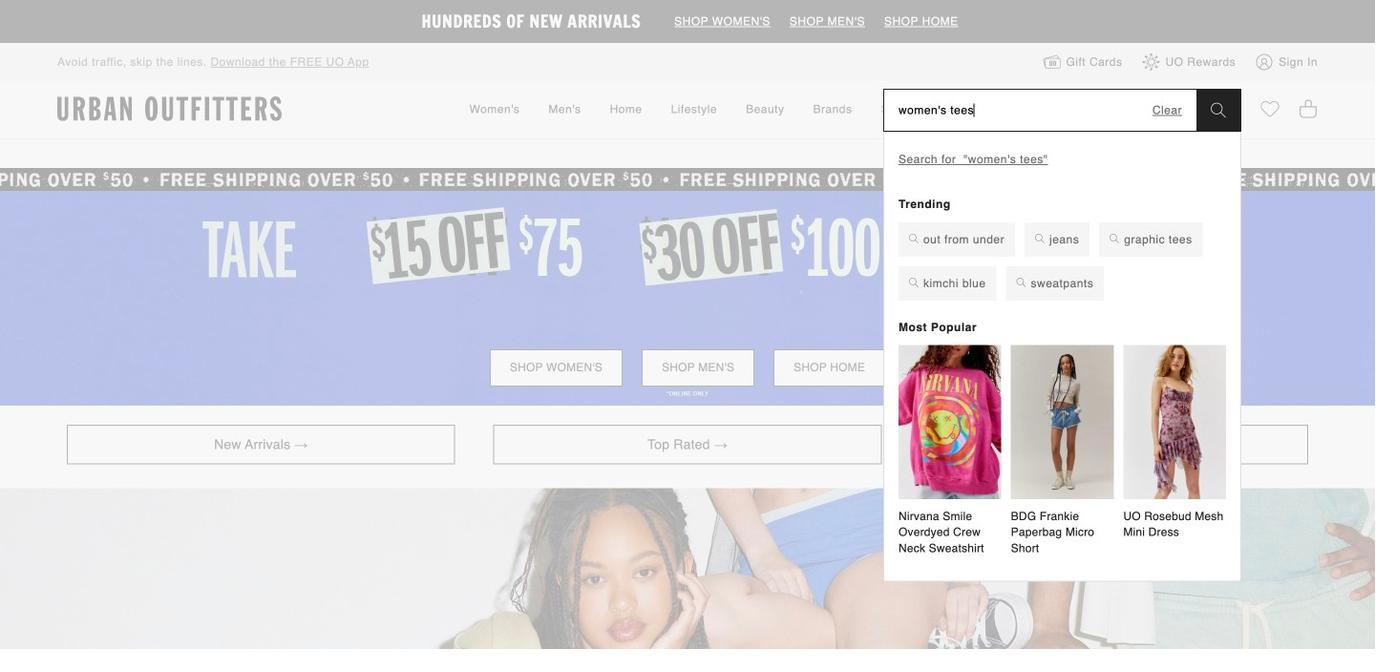 Task type: locate. For each thing, give the bounding box(es) containing it.
urban outfitters image
[[57, 97, 282, 122]]

shop youniform image
[[0, 489, 1376, 650]]

group
[[899, 345, 1227, 562]]

main navigation element
[[344, 81, 1032, 139]]

my shopping bag image
[[1299, 99, 1318, 120]]

 image
[[0, 191, 1376, 406]]

None search field
[[885, 90, 1197, 131]]

favorites image
[[1261, 99, 1280, 120]]

uo rosebud mesh mini dress image
[[1124, 345, 1227, 500]]

free ship image
[[0, 168, 1376, 191]]



Task type: describe. For each thing, give the bounding box(es) containing it.
trending group
[[899, 222, 1227, 310]]

search image
[[1211, 103, 1227, 118]]

nirvana smile overdyed crew neck sweatshirt image
[[899, 345, 1002, 500]]

Search text field
[[885, 90, 1153, 131]]

bdg frankie paperbag micro short image
[[1011, 345, 1114, 500]]



Task type: vqa. For each thing, say whether or not it's contained in the screenshot.
Search icon
yes



